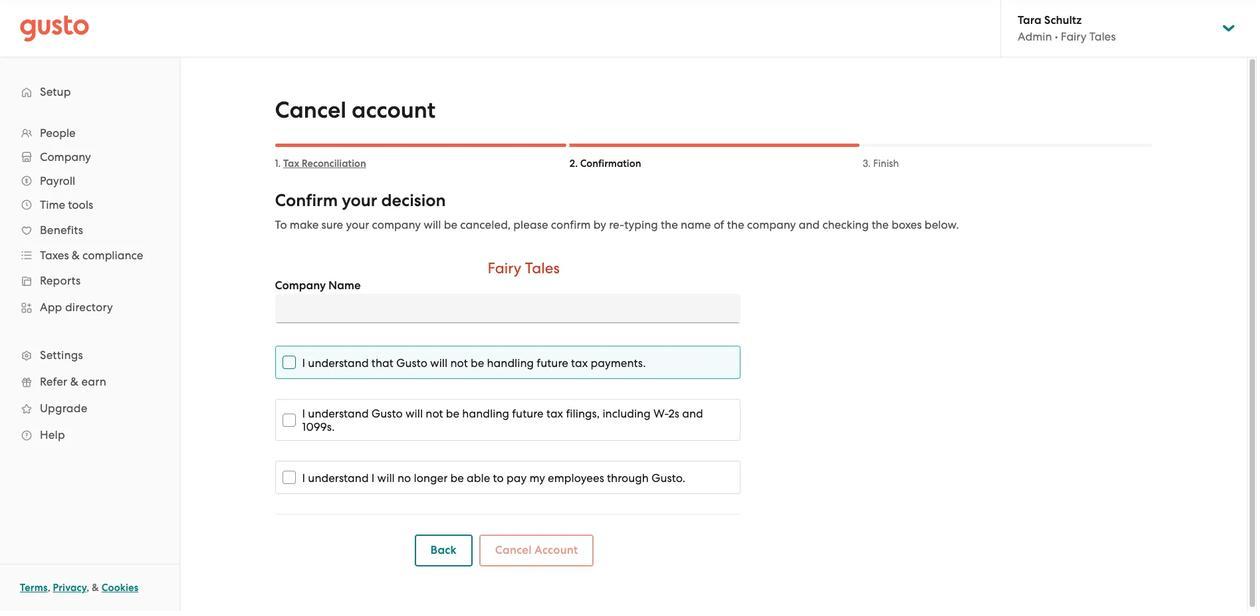 Task type: describe. For each thing, give the bounding box(es) containing it.
1 company from the left
[[372, 218, 421, 231]]

name
[[681, 218, 711, 231]]

schultz
[[1045, 13, 1082, 27]]

earn
[[81, 375, 106, 388]]

& for earn
[[70, 375, 79, 388]]

confirm your decision
[[275, 190, 446, 211]]

by
[[594, 218, 606, 231]]

taxes
[[40, 249, 69, 262]]

tales inside tara schultz admin • fairy tales
[[1090, 30, 1116, 43]]

will down decision
[[424, 218, 441, 231]]

reports
[[40, 274, 81, 287]]

2 vertical spatial &
[[92, 582, 99, 594]]

cancel account
[[275, 96, 436, 124]]

refer & earn link
[[13, 370, 166, 394]]

future inside i understand gusto will not be handling future tax filings, including w-2s and 1099s.
[[512, 407, 544, 420]]

tools
[[68, 198, 93, 211]]

I understand that Gusto will not be handling future tax payments. checkbox
[[282, 356, 296, 369]]

employees
[[548, 471, 604, 484]]

1 horizontal spatial and
[[799, 218, 820, 231]]

1 , from the left
[[48, 582, 50, 594]]

terms , privacy , & cookies
[[20, 582, 139, 594]]

through
[[607, 471, 649, 484]]

will left no
[[377, 471, 395, 484]]

setup
[[40, 85, 71, 98]]

payments.
[[591, 356, 646, 369]]

tax inside i understand gusto will not be handling future tax filings, including w-2s and 1099s.
[[546, 407, 563, 420]]

tax reconciliation
[[283, 158, 366, 170]]

help
[[40, 428, 65, 442]]

account
[[352, 96, 436, 124]]

setup link
[[13, 80, 166, 104]]

understand for gusto
[[308, 407, 369, 420]]

company for company
[[40, 150, 91, 164]]

be inside i understand gusto will not be handling future tax filings, including w-2s and 1099s.
[[446, 407, 460, 420]]

gusto.
[[652, 471, 686, 484]]

app
[[40, 301, 62, 314]]

i for i understand i will no longer be able to pay my employees through gusto.
[[302, 471, 305, 484]]

terms link
[[20, 582, 48, 594]]

1 vertical spatial tales
[[525, 259, 560, 277]]

w-
[[654, 407, 669, 420]]

fairy tales
[[488, 259, 560, 277]]

i for i understand gusto will not be handling future tax filings, including w-2s and 1099s.
[[302, 407, 305, 420]]

refer
[[40, 375, 67, 388]]

benefits link
[[13, 218, 166, 242]]

confirmation
[[580, 158, 641, 170]]

of
[[714, 218, 724, 231]]

that
[[372, 356, 393, 369]]

canceled,
[[460, 218, 511, 231]]

understand for i
[[308, 471, 369, 484]]

settings
[[40, 348, 83, 362]]

will right 'that'
[[430, 356, 448, 369]]

back
[[431, 543, 457, 557]]

time tools button
[[13, 193, 166, 217]]

app directory
[[40, 301, 113, 314]]

0 vertical spatial future
[[537, 356, 568, 369]]

be for longer
[[450, 471, 464, 484]]

sure
[[322, 218, 343, 231]]

benefits
[[40, 223, 83, 237]]

3 the from the left
[[872, 218, 889, 231]]

no
[[398, 471, 411, 484]]

0 vertical spatial your
[[342, 190, 377, 211]]

terms
[[20, 582, 48, 594]]

longer
[[414, 471, 448, 484]]

taxes & compliance
[[40, 249, 143, 262]]

1099s.
[[302, 420, 335, 434]]

tara schultz admin • fairy tales
[[1018, 13, 1116, 43]]

payroll
[[40, 174, 75, 188]]

company for company name
[[275, 279, 326, 293]]

pay
[[507, 471, 527, 484]]

i understand gusto will not be handling future tax filings, including w-2s and 1099s.
[[302, 407, 703, 434]]

to make sure your company will be canceled, please confirm by re-typing the name of the company and checking the boxes below.
[[275, 218, 959, 231]]

upgrade
[[40, 402, 87, 415]]

filings,
[[566, 407, 600, 420]]

handling inside i understand gusto will not be handling future tax filings, including w-2s and 1099s.
[[462, 407, 509, 420]]

app directory link
[[13, 295, 166, 319]]

including
[[603, 407, 651, 420]]

re-
[[609, 218, 625, 231]]

name
[[329, 279, 361, 293]]

0 vertical spatial handling
[[487, 356, 534, 369]]

i left no
[[372, 471, 375, 484]]



Task type: locate. For each thing, give the bounding box(es) containing it.
,
[[48, 582, 50, 594], [87, 582, 89, 594]]

your
[[342, 190, 377, 211], [346, 218, 369, 231]]

& inside dropdown button
[[72, 249, 80, 262]]

and
[[799, 218, 820, 231], [682, 407, 703, 420]]

payroll button
[[13, 169, 166, 193]]

handling down i understand that gusto will not be handling future tax payments.
[[462, 407, 509, 420]]

will up no
[[406, 407, 423, 420]]

&
[[72, 249, 80, 262], [70, 375, 79, 388], [92, 582, 99, 594]]

fairy up company name text field
[[488, 259, 522, 277]]

time
[[40, 198, 65, 211]]

confirm
[[551, 218, 591, 231]]

i right i understand gusto will not be handling future tax filings, including w-2s and 1099s. checkbox
[[302, 407, 305, 420]]

0 horizontal spatial company
[[372, 218, 421, 231]]

finish
[[873, 158, 899, 170]]

back link
[[415, 535, 473, 567]]

home image
[[20, 15, 89, 42]]

time tools
[[40, 198, 93, 211]]

reports link
[[13, 269, 166, 293]]

gusto navigation element
[[0, 57, 180, 469]]

privacy
[[53, 582, 87, 594]]

Company Name text field
[[275, 294, 740, 323]]

1 horizontal spatial company
[[275, 279, 326, 293]]

0 vertical spatial understand
[[308, 356, 369, 369]]

1 horizontal spatial fairy
[[1061, 30, 1087, 43]]

0 horizontal spatial fairy
[[488, 259, 522, 277]]

2 vertical spatial understand
[[308, 471, 369, 484]]

company down decision
[[372, 218, 421, 231]]

and inside i understand gusto will not be handling future tax filings, including w-2s and 1099s.
[[682, 407, 703, 420]]

gusto
[[396, 356, 427, 369], [372, 407, 403, 420]]

, left privacy 'link'
[[48, 582, 50, 594]]

1 understand from the top
[[308, 356, 369, 369]]

i
[[302, 356, 305, 369], [302, 407, 305, 420], [302, 471, 305, 484], [372, 471, 375, 484]]

able
[[467, 471, 490, 484]]

settings link
[[13, 343, 166, 367]]

0 vertical spatial company
[[40, 150, 91, 164]]

1 the from the left
[[661, 218, 678, 231]]

tales right •
[[1090, 30, 1116, 43]]

I understand Gusto will not be handling future tax filings, including W-2s and 1099s. checkbox
[[282, 413, 296, 427]]

0 horizontal spatial company
[[40, 150, 91, 164]]

gusto right 'that'
[[396, 356, 427, 369]]

2 , from the left
[[87, 582, 89, 594]]

& left earn
[[70, 375, 79, 388]]

1 vertical spatial gusto
[[372, 407, 403, 420]]

2 horizontal spatial the
[[872, 218, 889, 231]]

0 vertical spatial gusto
[[396, 356, 427, 369]]

not
[[450, 356, 468, 369], [426, 407, 443, 420]]

taxes & compliance button
[[13, 243, 166, 267]]

compliance
[[83, 249, 143, 262]]

cookies
[[102, 582, 139, 594]]

tax reconciliation link
[[283, 158, 366, 170]]

understand left 'that'
[[308, 356, 369, 369]]

not inside i understand gusto will not be handling future tax filings, including w-2s and 1099s.
[[426, 407, 443, 420]]

0 horizontal spatial tales
[[525, 259, 560, 277]]

0 horizontal spatial tax
[[546, 407, 563, 420]]

handling down company name text field
[[487, 356, 534, 369]]

0 horizontal spatial and
[[682, 407, 703, 420]]

i understand i will no longer be able to pay my employees through gusto.
[[302, 471, 686, 484]]

0 vertical spatial tax
[[571, 356, 588, 369]]

understand right i understand gusto will not be handling future tax filings, including w-2s and 1099s. checkbox
[[308, 407, 369, 420]]

below.
[[925, 218, 959, 231]]

tales down please
[[525, 259, 560, 277]]

tax
[[283, 158, 299, 170]]

be for not
[[471, 356, 484, 369]]

boxes
[[892, 218, 922, 231]]

make
[[290, 218, 319, 231]]

reconciliation
[[302, 158, 366, 170]]

•
[[1055, 30, 1058, 43]]

company name
[[275, 279, 361, 293]]

be for will
[[444, 218, 458, 231]]

to
[[493, 471, 504, 484]]

future left filings,
[[512, 407, 544, 420]]

0 vertical spatial fairy
[[1061, 30, 1087, 43]]

& left cookies
[[92, 582, 99, 594]]

understand for that
[[308, 356, 369, 369]]

& for compliance
[[72, 249, 80, 262]]

0 horizontal spatial not
[[426, 407, 443, 420]]

1 vertical spatial future
[[512, 407, 544, 420]]

checking
[[823, 218, 869, 231]]

1 horizontal spatial tax
[[571, 356, 588, 369]]

1 vertical spatial handling
[[462, 407, 509, 420]]

0 horizontal spatial the
[[661, 218, 678, 231]]

0 vertical spatial tales
[[1090, 30, 1116, 43]]

0 vertical spatial not
[[450, 356, 468, 369]]

the left boxes
[[872, 218, 889, 231]]

, left cookies
[[87, 582, 89, 594]]

upgrade link
[[13, 396, 166, 420]]

directory
[[65, 301, 113, 314]]

the
[[661, 218, 678, 231], [727, 218, 744, 231], [872, 218, 889, 231]]

gusto inside i understand gusto will not be handling future tax filings, including w-2s and 1099s.
[[372, 407, 403, 420]]

gusto down 'that'
[[372, 407, 403, 420]]

people button
[[13, 121, 166, 145]]

company
[[372, 218, 421, 231], [747, 218, 796, 231]]

1 horizontal spatial company
[[747, 218, 796, 231]]

company
[[40, 150, 91, 164], [275, 279, 326, 293]]

typing
[[625, 218, 658, 231]]

your up sure
[[342, 190, 377, 211]]

i for i understand that gusto will not be handling future tax payments.
[[302, 356, 305, 369]]

i right "i understand that gusto will not be handling future tax payments." option
[[302, 356, 305, 369]]

please
[[514, 218, 548, 231]]

company button
[[13, 145, 166, 169]]

my
[[530, 471, 545, 484]]

company inside dropdown button
[[40, 150, 91, 164]]

1 vertical spatial &
[[70, 375, 79, 388]]

0 vertical spatial &
[[72, 249, 80, 262]]

be left able
[[450, 471, 464, 484]]

1 vertical spatial and
[[682, 407, 703, 420]]

i right i understand i will no longer be able to pay my employees through gusto. option
[[302, 471, 305, 484]]

company right of
[[747, 218, 796, 231]]

1 vertical spatial fairy
[[488, 259, 522, 277]]

cancel
[[275, 96, 346, 124]]

1 horizontal spatial the
[[727, 218, 744, 231]]

company left name
[[275, 279, 326, 293]]

understand right i understand i will no longer be able to pay my employees through gusto. option
[[308, 471, 369, 484]]

1 vertical spatial understand
[[308, 407, 369, 420]]

2 company from the left
[[747, 218, 796, 231]]

future up filings,
[[537, 356, 568, 369]]

the left name
[[661, 218, 678, 231]]

privacy link
[[53, 582, 87, 594]]

confirm
[[275, 190, 338, 211]]

be
[[444, 218, 458, 231], [471, 356, 484, 369], [446, 407, 460, 420], [450, 471, 464, 484]]

1 horizontal spatial not
[[450, 356, 468, 369]]

to
[[275, 218, 287, 231]]

0 horizontal spatial ,
[[48, 582, 50, 594]]

tax
[[571, 356, 588, 369], [546, 407, 563, 420]]

be left canceled,
[[444, 218, 458, 231]]

2 understand from the top
[[308, 407, 369, 420]]

I understand I will no longer be able to pay my employees through Gusto. checkbox
[[282, 471, 296, 484]]

the right of
[[727, 218, 744, 231]]

company down people
[[40, 150, 91, 164]]

and left checking
[[799, 218, 820, 231]]

list containing people
[[0, 121, 180, 448]]

cookies button
[[102, 580, 139, 596]]

1 horizontal spatial tales
[[1090, 30, 1116, 43]]

tara
[[1018, 13, 1042, 27]]

decision
[[381, 190, 446, 211]]

your down confirm your decision
[[346, 218, 369, 231]]

i understand that gusto will not be handling future tax payments.
[[302, 356, 646, 369]]

3 understand from the top
[[308, 471, 369, 484]]

help link
[[13, 423, 166, 447]]

1 vertical spatial company
[[275, 279, 326, 293]]

understand inside i understand gusto will not be handling future tax filings, including w-2s and 1099s.
[[308, 407, 369, 420]]

handling
[[487, 356, 534, 369], [462, 407, 509, 420]]

refer & earn
[[40, 375, 106, 388]]

and right 2s
[[682, 407, 703, 420]]

will inside i understand gusto will not be handling future tax filings, including w-2s and 1099s.
[[406, 407, 423, 420]]

fairy inside tara schultz admin • fairy tales
[[1061, 30, 1087, 43]]

1 vertical spatial your
[[346, 218, 369, 231]]

1 vertical spatial not
[[426, 407, 443, 420]]

future
[[537, 356, 568, 369], [512, 407, 544, 420]]

2 the from the left
[[727, 218, 744, 231]]

be down company name text field
[[471, 356, 484, 369]]

2s
[[669, 407, 680, 420]]

0 vertical spatial and
[[799, 218, 820, 231]]

be down i understand that gusto will not be handling future tax payments.
[[446, 407, 460, 420]]

fairy
[[1061, 30, 1087, 43], [488, 259, 522, 277]]

list
[[0, 121, 180, 448]]

people
[[40, 126, 76, 140]]

tax left payments. at bottom
[[571, 356, 588, 369]]

tax left filings,
[[546, 407, 563, 420]]

& right taxes
[[72, 249, 80, 262]]

i inside i understand gusto will not be handling future tax filings, including w-2s and 1099s.
[[302, 407, 305, 420]]

will
[[424, 218, 441, 231], [430, 356, 448, 369], [406, 407, 423, 420], [377, 471, 395, 484]]

tales
[[1090, 30, 1116, 43], [525, 259, 560, 277]]

admin
[[1018, 30, 1052, 43]]

1 horizontal spatial ,
[[87, 582, 89, 594]]

understand
[[308, 356, 369, 369], [308, 407, 369, 420], [308, 471, 369, 484]]

1 vertical spatial tax
[[546, 407, 563, 420]]

fairy right •
[[1061, 30, 1087, 43]]



Task type: vqa. For each thing, say whether or not it's contained in the screenshot.
Confirm your decision
yes



